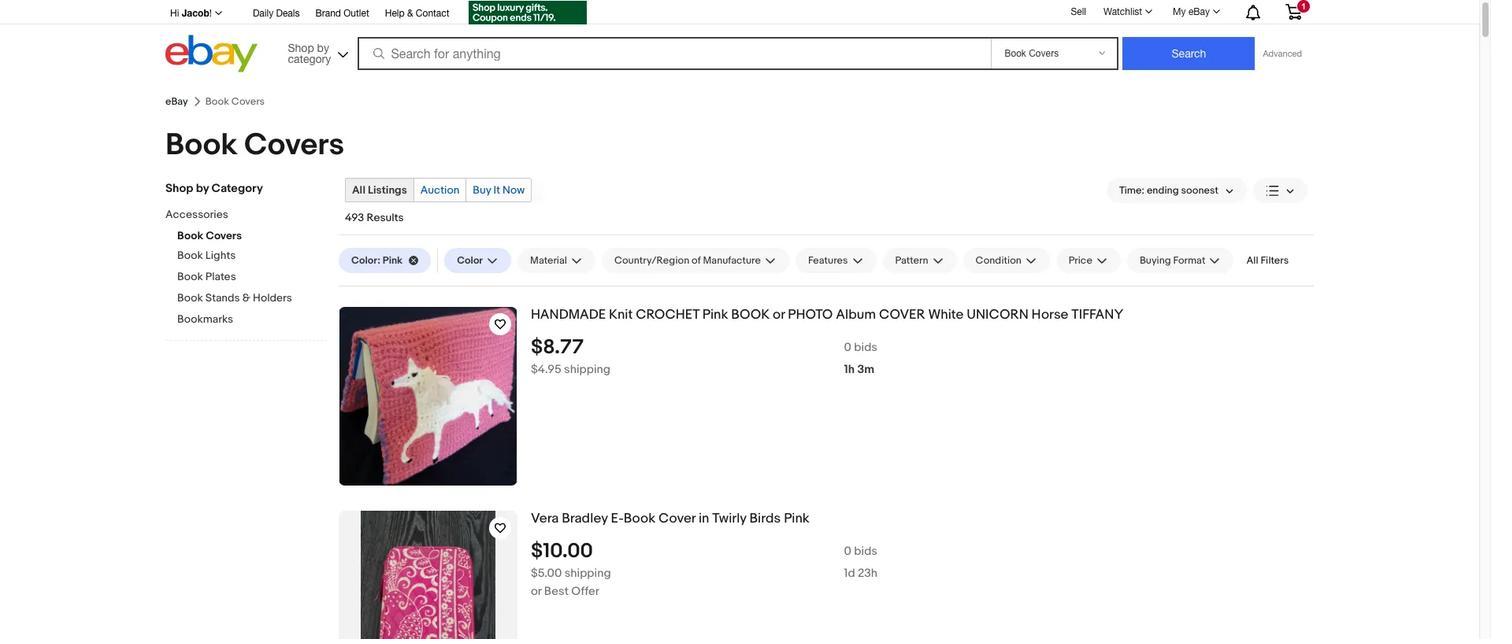 Task type: describe. For each thing, give the bounding box(es) containing it.
features
[[808, 255, 848, 267]]

condition button
[[963, 248, 1050, 273]]

all listings
[[352, 184, 407, 197]]

format
[[1174, 255, 1206, 267]]

shop by category button
[[281, 35, 352, 69]]

price button
[[1056, 248, 1121, 273]]

1 horizontal spatial pink
[[703, 307, 728, 323]]

handmade
[[531, 307, 606, 323]]

23h
[[858, 566, 878, 581]]

plates
[[206, 270, 236, 284]]

all filters
[[1247, 255, 1289, 267]]

book lights link
[[177, 249, 327, 264]]

album
[[836, 307, 876, 323]]

material
[[530, 255, 567, 267]]

brand outlet link
[[316, 6, 369, 23]]

features button
[[796, 248, 877, 273]]

& inside accessories book covers book lights book plates book stands & holders bookmarks
[[242, 292, 250, 305]]

listings
[[368, 184, 407, 197]]

photo
[[788, 307, 833, 323]]

covers inside accessories book covers book lights book plates book stands & holders bookmarks
[[206, 229, 242, 243]]

accessories book covers book lights book plates book stands & holders bookmarks
[[165, 208, 292, 326]]

3m
[[858, 362, 875, 377]]

1d 23h or best offer
[[531, 566, 878, 599]]

now
[[503, 184, 525, 197]]

daily deals
[[253, 8, 300, 19]]

book left lights
[[177, 249, 203, 262]]

493 results
[[345, 211, 404, 225]]

birds
[[750, 511, 781, 527]]

best
[[544, 584, 569, 599]]

bradley
[[562, 511, 608, 527]]

crochet
[[636, 307, 700, 323]]

shop by category
[[165, 181, 263, 196]]

color: pink link
[[339, 248, 431, 273]]

help
[[385, 8, 405, 19]]

1d
[[844, 566, 855, 581]]

shop by category banner
[[162, 0, 1314, 76]]

buying format
[[1140, 255, 1206, 267]]

bids for 0 bids $4.95 shipping
[[854, 340, 878, 355]]

book left cover
[[624, 511, 656, 527]]

all for all listings
[[352, 184, 366, 197]]

filters
[[1261, 255, 1289, 267]]

view: list view image
[[1266, 182, 1295, 199]]

bookmarks
[[177, 313, 233, 326]]

Search for anything text field
[[360, 39, 988, 69]]

$8.77
[[531, 335, 584, 360]]

shipping for $4.95
[[564, 362, 611, 377]]

time: ending soonest
[[1120, 184, 1219, 197]]

brand
[[316, 8, 341, 19]]

white
[[929, 307, 964, 323]]

book left plates at the top of the page
[[177, 270, 203, 284]]

buy
[[473, 184, 491, 197]]

knit
[[609, 307, 633, 323]]

0 vertical spatial or
[[773, 307, 785, 323]]

!
[[209, 8, 212, 19]]

& inside help & contact link
[[407, 8, 413, 19]]

accessories link
[[165, 208, 315, 223]]

vera
[[531, 511, 559, 527]]

bookmarks link
[[177, 313, 327, 328]]

1h 3m
[[844, 362, 875, 377]]

$10.00
[[531, 540, 593, 564]]

it
[[494, 184, 500, 197]]

handmade knit crochet pink book or photo album cover white unicorn horse tiffany
[[531, 307, 1124, 323]]

1 vertical spatial ebay
[[165, 95, 188, 108]]

of
[[692, 255, 701, 267]]

0 horizontal spatial pink
[[383, 255, 403, 267]]

outlet
[[344, 8, 369, 19]]

results
[[367, 211, 404, 225]]

sell
[[1071, 6, 1087, 17]]

advanced
[[1263, 49, 1302, 58]]

category
[[288, 52, 331, 65]]

shipping for $5.00
[[565, 566, 611, 581]]

pattern button
[[883, 248, 957, 273]]

daily deals link
[[253, 6, 300, 23]]

handmade knit crochet pink book or photo album cover white unicorn horse tiffany link
[[531, 307, 1314, 324]]

handmade knit crochet pink book or photo album cover white unicorn horse tiffany image
[[340, 307, 517, 486]]

stands
[[206, 292, 240, 305]]

country/region
[[614, 255, 690, 267]]

1 horizontal spatial covers
[[244, 127, 344, 164]]

all filters button
[[1241, 248, 1295, 273]]

buying format button
[[1127, 248, 1234, 273]]



Task type: locate. For each thing, give the bounding box(es) containing it.
by up accessories
[[196, 181, 209, 196]]

shipping down the $8.77
[[564, 362, 611, 377]]

2 horizontal spatial pink
[[784, 511, 810, 527]]

0 up 1h
[[844, 340, 852, 355]]

condition
[[976, 255, 1022, 267]]

0 vertical spatial by
[[317, 41, 329, 54]]

by
[[317, 41, 329, 54], [196, 181, 209, 196]]

2 shipping from the top
[[565, 566, 611, 581]]

accessories
[[165, 208, 228, 221]]

1 vertical spatial pink
[[703, 307, 728, 323]]

price
[[1069, 255, 1093, 267]]

1 vertical spatial by
[[196, 181, 209, 196]]

offer
[[571, 584, 600, 599]]

or
[[773, 307, 785, 323], [531, 584, 542, 599]]

book covers
[[165, 127, 344, 164]]

0 horizontal spatial &
[[242, 292, 250, 305]]

&
[[407, 8, 413, 19], [242, 292, 250, 305]]

shop
[[288, 41, 314, 54], [165, 181, 193, 196]]

by for category
[[317, 41, 329, 54]]

0 horizontal spatial shop
[[165, 181, 193, 196]]

all
[[352, 184, 366, 197], [1247, 255, 1259, 267]]

vera bradley e-book cover in twirly birds pink link
[[531, 511, 1314, 528]]

vera bradley e-book cover in twirly birds pink image
[[361, 511, 495, 640]]

ending
[[1147, 184, 1179, 197]]

book plates link
[[177, 270, 327, 285]]

or right book
[[773, 307, 785, 323]]

buy it now link
[[467, 179, 531, 202]]

ebay
[[1189, 6, 1210, 17], [165, 95, 188, 108]]

book down accessories
[[177, 229, 203, 243]]

book
[[731, 307, 770, 323]]

pink right color:
[[383, 255, 403, 267]]

contact
[[416, 8, 450, 19]]

1 horizontal spatial ebay
[[1189, 6, 1210, 17]]

1 horizontal spatial all
[[1247, 255, 1259, 267]]

1h
[[844, 362, 855, 377]]

my ebay
[[1173, 6, 1210, 17]]

brand outlet
[[316, 8, 369, 19]]

buying
[[1140, 255, 1171, 267]]

1 bids from the top
[[854, 340, 878, 355]]

watchlist link
[[1095, 2, 1160, 21]]

0 bids $4.95 shipping
[[531, 340, 878, 377]]

shop down deals
[[288, 41, 314, 54]]

all left filters
[[1247, 255, 1259, 267]]

0 horizontal spatial by
[[196, 181, 209, 196]]

1 vertical spatial shipping
[[565, 566, 611, 581]]

pink left book
[[703, 307, 728, 323]]

auction link
[[414, 179, 466, 202]]

bids up 23h
[[854, 544, 878, 559]]

1 0 from the top
[[844, 340, 852, 355]]

0 vertical spatial ebay
[[1189, 6, 1210, 17]]

bids inside 0 bids $4.95 shipping
[[854, 340, 878, 355]]

lights
[[206, 249, 236, 262]]

by inside shop by category
[[317, 41, 329, 54]]

shop up accessories
[[165, 181, 193, 196]]

$4.95
[[531, 362, 562, 377]]

0 horizontal spatial or
[[531, 584, 542, 599]]

shipping up offer
[[565, 566, 611, 581]]

daily
[[253, 8, 274, 19]]

0 horizontal spatial covers
[[206, 229, 242, 243]]

1 shipping from the top
[[564, 362, 611, 377]]

2 vertical spatial pink
[[784, 511, 810, 527]]

$5.00
[[531, 566, 562, 581]]

1 horizontal spatial &
[[407, 8, 413, 19]]

shipping inside 0 bids $5.00 shipping
[[565, 566, 611, 581]]

shop by category
[[288, 41, 331, 65]]

0 for 0 bids $5.00 shipping
[[844, 544, 852, 559]]

or inside 1d 23h or best offer
[[531, 584, 542, 599]]

0 for 0 bids $4.95 shipping
[[844, 340, 852, 355]]

0 up 1d
[[844, 544, 852, 559]]

0 vertical spatial all
[[352, 184, 366, 197]]

1 vertical spatial shop
[[165, 181, 193, 196]]

covers up lights
[[206, 229, 242, 243]]

material button
[[518, 248, 596, 273]]

help & contact link
[[385, 6, 450, 23]]

bids up 3m
[[854, 340, 878, 355]]

category
[[212, 181, 263, 196]]

2 0 from the top
[[844, 544, 852, 559]]

bids
[[854, 340, 878, 355], [854, 544, 878, 559]]

time:
[[1120, 184, 1145, 197]]

1 horizontal spatial or
[[773, 307, 785, 323]]

all for all filters
[[1247, 255, 1259, 267]]

horse
[[1032, 307, 1069, 323]]

jacob
[[182, 7, 209, 19]]

1 vertical spatial covers
[[206, 229, 242, 243]]

None submit
[[1123, 37, 1256, 70]]

2 bids from the top
[[854, 544, 878, 559]]

ebay inside account navigation
[[1189, 6, 1210, 17]]

0 horizontal spatial ebay
[[165, 95, 188, 108]]

or left best
[[531, 584, 542, 599]]

cover
[[659, 511, 696, 527]]

all inside button
[[1247, 255, 1259, 267]]

soonest
[[1181, 184, 1219, 197]]

shop for shop by category
[[288, 41, 314, 54]]

vera bradley e-book cover in twirly birds pink
[[531, 511, 810, 527]]

get the coupon image
[[468, 1, 587, 24]]

book
[[165, 127, 238, 164], [177, 229, 203, 243], [177, 249, 203, 262], [177, 270, 203, 284], [177, 292, 203, 305], [624, 511, 656, 527]]

in
[[699, 511, 710, 527]]

bids for 0 bids $5.00 shipping
[[854, 544, 878, 559]]

covers
[[244, 127, 344, 164], [206, 229, 242, 243]]

deals
[[276, 8, 300, 19]]

0 vertical spatial &
[[407, 8, 413, 19]]

& right help
[[407, 8, 413, 19]]

color:
[[351, 255, 381, 267]]

pink right birds
[[784, 511, 810, 527]]

0 inside 0 bids $4.95 shipping
[[844, 340, 852, 355]]

1 vertical spatial or
[[531, 584, 542, 599]]

1 vertical spatial &
[[242, 292, 250, 305]]

tiffany
[[1072, 307, 1124, 323]]

0 bids $5.00 shipping
[[531, 544, 878, 581]]

book up shop by category
[[165, 127, 238, 164]]

book stands & holders link
[[177, 292, 327, 307]]

shop inside shop by category
[[288, 41, 314, 54]]

1 horizontal spatial shop
[[288, 41, 314, 54]]

1 horizontal spatial by
[[317, 41, 329, 54]]

none submit inside the shop by category banner
[[1123, 37, 1256, 70]]

0 vertical spatial covers
[[244, 127, 344, 164]]

ebay link
[[165, 95, 188, 108]]

advanced link
[[1256, 38, 1310, 69]]

covers up category at the top left of page
[[244, 127, 344, 164]]

1 link
[[1276, 0, 1312, 23]]

1 vertical spatial 0
[[844, 544, 852, 559]]

holders
[[253, 292, 292, 305]]

my
[[1173, 6, 1186, 17]]

by down brand
[[317, 41, 329, 54]]

& down book plates link
[[242, 292, 250, 305]]

time: ending soonest button
[[1107, 178, 1247, 203]]

book up "bookmarks"
[[177, 292, 203, 305]]

1
[[1302, 2, 1306, 11]]

1 vertical spatial all
[[1247, 255, 1259, 267]]

hi jacob !
[[170, 7, 212, 19]]

help & contact
[[385, 8, 450, 19]]

493
[[345, 211, 364, 225]]

0
[[844, 340, 852, 355], [844, 544, 852, 559]]

0 horizontal spatial all
[[352, 184, 366, 197]]

shipping
[[564, 362, 611, 377], [565, 566, 611, 581]]

shipping inside 0 bids $4.95 shipping
[[564, 362, 611, 377]]

shop for shop by category
[[165, 181, 193, 196]]

0 vertical spatial pink
[[383, 255, 403, 267]]

pattern
[[896, 255, 929, 267]]

auction
[[421, 184, 460, 197]]

all listings link
[[346, 179, 413, 202]]

0 vertical spatial bids
[[854, 340, 878, 355]]

sell link
[[1064, 6, 1094, 17]]

0 vertical spatial shop
[[288, 41, 314, 54]]

hi
[[170, 8, 179, 19]]

0 inside 0 bids $5.00 shipping
[[844, 544, 852, 559]]

country/region of manufacture
[[614, 255, 761, 267]]

account navigation
[[162, 0, 1314, 27]]

bids inside 0 bids $5.00 shipping
[[854, 544, 878, 559]]

twirly
[[713, 511, 747, 527]]

e-
[[611, 511, 624, 527]]

1 vertical spatial bids
[[854, 544, 878, 559]]

all up 493
[[352, 184, 366, 197]]

0 vertical spatial shipping
[[564, 362, 611, 377]]

color
[[457, 255, 483, 267]]

0 vertical spatial 0
[[844, 340, 852, 355]]

by for category
[[196, 181, 209, 196]]



Task type: vqa. For each thing, say whether or not it's contained in the screenshot.
be to the right
no



